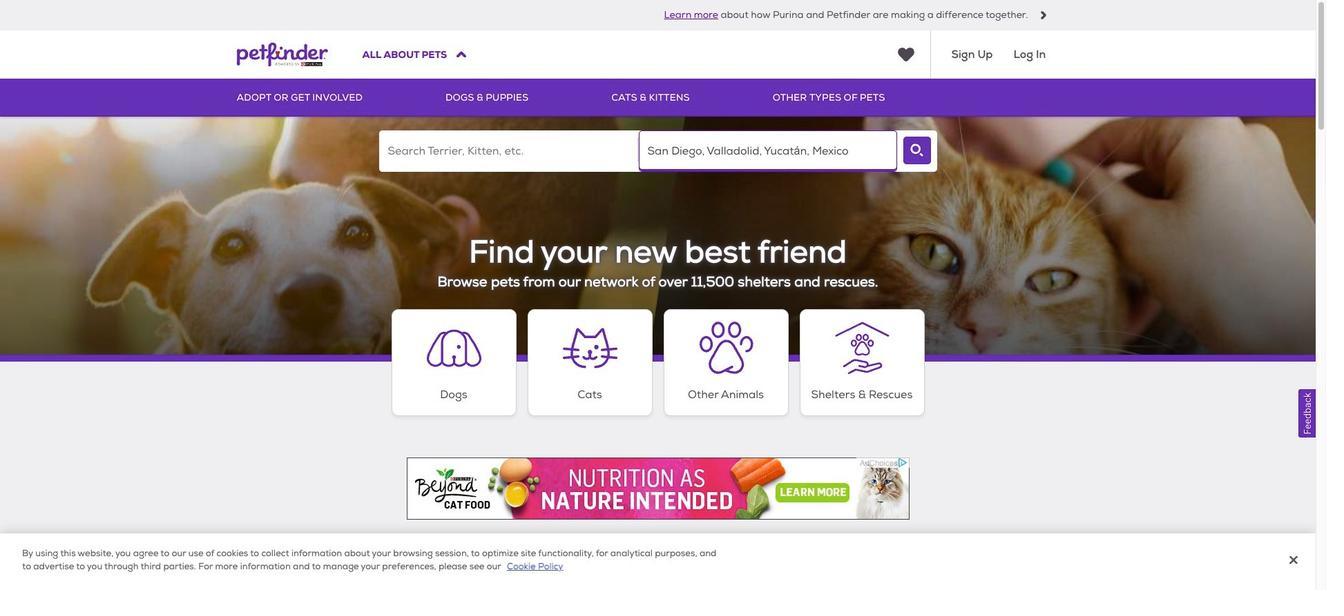 Task type: vqa. For each thing, say whether or not it's contained in the screenshot.
Privacy alert dialog
yes



Task type: locate. For each thing, give the bounding box(es) containing it.
privacy alert dialog
[[0, 534, 1316, 591]]

primary element
[[237, 79, 1080, 117]]

Enter City, State, or ZIP text field
[[639, 131, 897, 172]]



Task type: describe. For each thing, give the bounding box(es) containing it.
advertisement element
[[407, 458, 910, 520]]

Search Terrier, Kitten, etc. text field
[[379, 131, 637, 172]]

9c2b2 image
[[1039, 11, 1048, 19]]

petfinder logo image
[[237, 30, 328, 79]]



